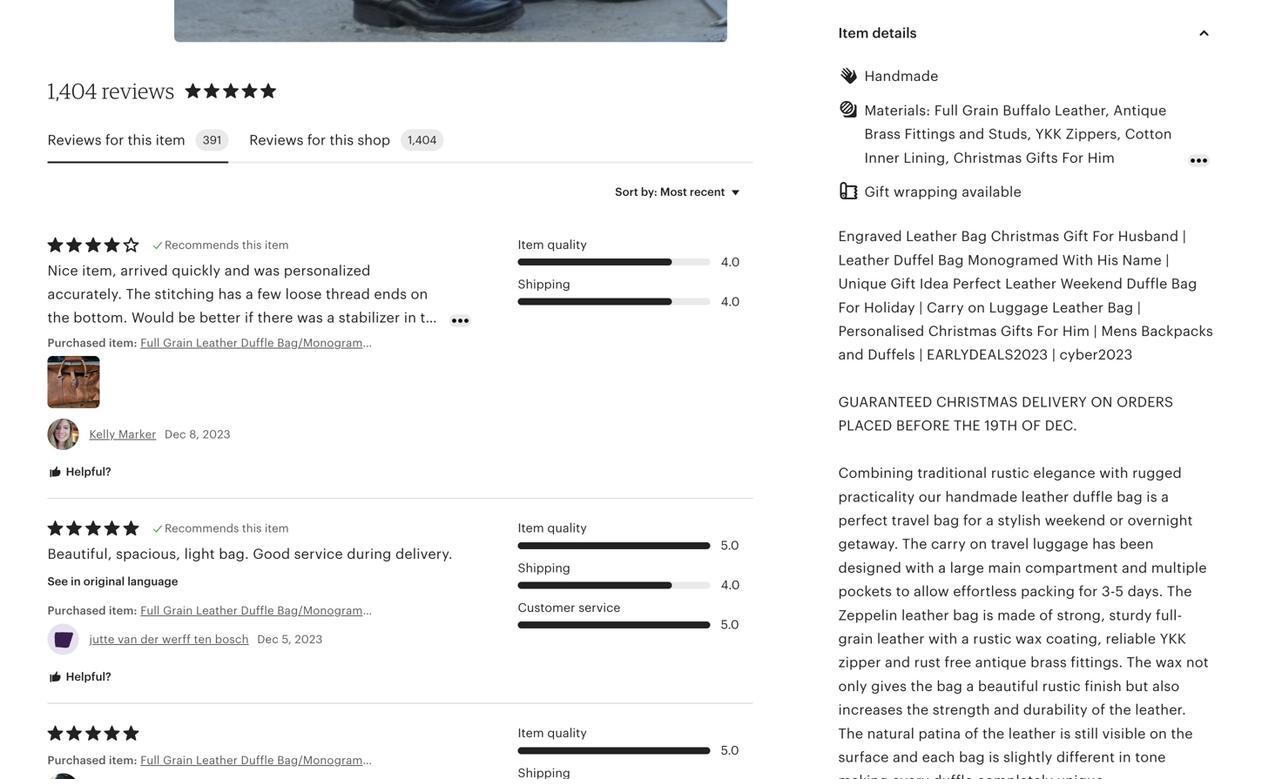 Task type: describe. For each thing, give the bounding box(es) containing it.
1,404 for 1,404 reviews
[[47, 78, 97, 104]]

original
[[83, 576, 125, 589]]

handmade
[[945, 489, 1018, 505]]

leather up duffel at right top
[[906, 229, 958, 244]]

1 vertical spatial gift
[[1063, 229, 1089, 244]]

only
[[838, 679, 867, 695]]

3 purchased from the top
[[47, 754, 106, 767]]

leather down weekend
[[1052, 300, 1104, 316]]

zippers,
[[1066, 126, 1121, 142]]

beautiful
[[978, 679, 1039, 695]]

0 vertical spatial rustic
[[991, 466, 1030, 481]]

by:
[[641, 185, 658, 198]]

see in original language
[[47, 576, 178, 589]]

2 vertical spatial rustic
[[1042, 679, 1081, 695]]

1 quality from the top
[[547, 238, 587, 252]]

traditional
[[918, 466, 987, 481]]

leather up unique
[[838, 253, 890, 268]]

available
[[962, 184, 1022, 200]]

5
[[1116, 584, 1124, 600]]

the down 'strength'
[[983, 726, 1005, 742]]

2 vertical spatial christmas
[[928, 324, 997, 339]]

for down 1,404 reviews
[[105, 132, 124, 148]]

reviews for this item
[[47, 132, 185, 148]]

his
[[1097, 253, 1119, 268]]

bag right 'duffle'
[[1171, 276, 1197, 292]]

3 quality from the top
[[547, 727, 587, 741]]

buffalo
[[1003, 103, 1051, 118]]

gives
[[871, 679, 907, 695]]

kelly
[[89, 428, 115, 441]]

making
[[838, 774, 888, 780]]

personalised
[[838, 324, 925, 339]]

slightly
[[1004, 750, 1053, 766]]

2 quality from the top
[[547, 522, 587, 535]]

weekend
[[1061, 276, 1123, 292]]

for down 'luggage' at top
[[1037, 324, 1059, 339]]

1 5.0 from the top
[[721, 539, 739, 553]]

gifts inside engraved leather bag christmas gift for husband | leather duffel bag monogramed with his name | unique gift idea perfect leather weekend duffle bag for holiday | carry on luggage leather bag | personalised christmas gifts for him | mens backpacks and duffels | earlydeals2023 | cyber2023
[[1001, 324, 1033, 339]]

is left still
[[1060, 726, 1071, 742]]

bag up or
[[1117, 489, 1143, 505]]

perfect
[[953, 276, 1002, 292]]

different
[[1057, 750, 1115, 766]]

strong,
[[1057, 608, 1105, 624]]

recommends for 5.0
[[165, 522, 239, 535]]

a up overnight
[[1161, 489, 1169, 505]]

item details button
[[823, 12, 1230, 54]]

not
[[1186, 655, 1209, 671]]

bag down the effortless
[[953, 608, 979, 624]]

leather,
[[1055, 103, 1110, 118]]

placed
[[838, 418, 892, 434]]

earlydeals2023
[[927, 347, 1048, 363]]

effortless
[[953, 584, 1017, 600]]

1,404 for 1,404
[[408, 134, 437, 147]]

| right "duffels"
[[919, 347, 923, 363]]

recommends for 4.0
[[165, 239, 239, 252]]

1 purchased from the top
[[47, 337, 106, 350]]

carry
[[931, 537, 966, 552]]

in inside combining traditional rustic elegance with rugged practicality our handmade leather duffle bag is a perfect travel bag for a stylish weekend or overnight getaway. the carry on travel luggage has been designed with a large main compartment and multiple pockets to allow effortless packing for 3-5 days. the zeppelin leather bag is made of strong, sturdy full- grain leather with a rustic wax coating, reliable ykk zipper and rust free antique brass fittings. the wax not only gives the bag a beautiful rustic finish but also increases the strength and durability of the leather. the natural patina of the leather is still visible on the surface and each bag is slightly different in tone making every duffle completely unique.
[[1119, 750, 1131, 766]]

cotton
[[1125, 126, 1172, 142]]

werff
[[162, 633, 191, 646]]

practicality
[[838, 489, 915, 505]]

idea
[[920, 276, 949, 292]]

bag down free
[[937, 679, 963, 695]]

for left the shop
[[307, 132, 326, 148]]

the left carry
[[902, 537, 927, 552]]

husband
[[1118, 229, 1179, 244]]

item details
[[838, 25, 917, 41]]

4.0 for 4.0
[[721, 295, 740, 309]]

in inside button
[[71, 576, 81, 589]]

shipping for 4.0
[[518, 278, 570, 291]]

guaranteed
[[838, 395, 932, 410]]

luggage
[[1033, 537, 1089, 552]]

| right the name
[[1166, 253, 1170, 268]]

materials:
[[865, 103, 931, 118]]

and inside engraved leather bag christmas gift for husband | leather duffel bag monogramed with his name | unique gift idea perfect leather weekend duffle bag for holiday | carry on luggage leather bag | personalised christmas gifts for him | mens backpacks and duffels | earlydeals2023 | cyber2023
[[838, 347, 864, 363]]

3-
[[1102, 584, 1116, 600]]

0 vertical spatial service
[[294, 547, 343, 562]]

leather down allow
[[902, 608, 949, 624]]

mens
[[1101, 324, 1137, 339]]

for down handmade
[[963, 513, 982, 529]]

a down handmade
[[986, 513, 994, 529]]

ykk inside combining traditional rustic elegance with rugged practicality our handmade leather duffle bag is a perfect travel bag for a stylish weekend or overnight getaway. the carry on travel luggage has been designed with a large main compartment and multiple pockets to allow effortless packing for 3-5 days. the zeppelin leather bag is made of strong, sturdy full- grain leather with a rustic wax coating, reliable ykk zipper and rust free antique brass fittings. the wax not only gives the bag a beautiful rustic finish but also increases the strength and durability of the leather. the natural patina of the leather is still visible on the surface and each bag is slightly different in tone making every duffle completely unique.
[[1160, 632, 1186, 647]]

for left the 3-
[[1079, 584, 1098, 600]]

backpacks
[[1141, 324, 1213, 339]]

details
[[872, 25, 917, 41]]

but
[[1126, 679, 1149, 695]]

0 vertical spatial with
[[1100, 466, 1129, 481]]

leather.
[[1135, 703, 1186, 718]]

1 4.0 from the top
[[721, 255, 740, 269]]

or
[[1110, 513, 1124, 529]]

him inside engraved leather bag christmas gift for husband | leather duffel bag monogramed with his name | unique gift idea perfect leather weekend duffle bag for holiday | carry on luggage leather bag | personalised christmas gifts for him | mens backpacks and duffels | earlydeals2023 | cyber2023
[[1063, 324, 1090, 339]]

with
[[1063, 253, 1093, 268]]

1 item: from the top
[[109, 337, 137, 350]]

1 vertical spatial travel
[[991, 537, 1029, 552]]

5,
[[282, 633, 292, 646]]

sort by: most recent
[[615, 185, 725, 198]]

for up the his
[[1093, 229, 1114, 244]]

inner
[[865, 150, 900, 166]]

4.0 for 5.0
[[721, 579, 740, 592]]

fittings.
[[1071, 655, 1123, 671]]

shop
[[357, 132, 390, 148]]

bag up monogramed
[[961, 229, 987, 244]]

studs,
[[989, 126, 1032, 142]]

full-
[[1156, 608, 1182, 624]]

marker
[[118, 428, 156, 441]]

gift wrapping available
[[865, 184, 1022, 200]]

1 vertical spatial service
[[579, 601, 621, 615]]

lining,
[[904, 150, 950, 166]]

leather up rust at bottom right
[[877, 632, 925, 647]]

every
[[892, 774, 929, 780]]

2 5.0 from the top
[[721, 619, 739, 632]]

full
[[934, 103, 958, 118]]

before
[[896, 418, 950, 434]]

the up visible
[[1109, 703, 1131, 718]]

sturdy
[[1109, 608, 1152, 624]]

bag.
[[219, 547, 249, 562]]

and up "every"
[[893, 750, 918, 766]]

for inside materials: full grain buffalo leather, antique brass fittings and studs, ykk zippers, cotton inner lining, christmas gifts for him
[[1062, 150, 1084, 166]]

| down 'duffle'
[[1137, 300, 1141, 316]]

free
[[945, 655, 972, 671]]

packing
[[1021, 584, 1075, 600]]

guaranteed christmas delivery on orders placed before the 19th of dec.
[[838, 395, 1174, 434]]

on inside engraved leather bag christmas gift for husband | leather duffel bag monogramed with his name | unique gift idea perfect leather weekend duffle bag for holiday | carry on luggage leather bag | personalised christmas gifts for him | mens backpacks and duffels | earlydeals2023 | cyber2023
[[968, 300, 985, 316]]

zeppelin
[[838, 608, 898, 624]]

getaway.
[[838, 537, 899, 552]]

0 horizontal spatial of
[[965, 726, 979, 742]]

3 5.0 from the top
[[721, 744, 739, 758]]

carry
[[927, 300, 964, 316]]

the down rust at bottom right
[[911, 679, 933, 695]]

name
[[1122, 253, 1162, 268]]

item for 4.0
[[265, 239, 289, 252]]

combining
[[838, 466, 914, 481]]

item for 5.0
[[265, 522, 289, 535]]

pockets
[[838, 584, 892, 600]]

language
[[127, 576, 178, 589]]

the
[[954, 418, 981, 434]]

him inside materials: full grain buffalo leather, antique brass fittings and studs, ykk zippers, cotton inner lining, christmas gifts for him
[[1088, 150, 1115, 166]]



Task type: vqa. For each thing, say whether or not it's contained in the screenshot.
Local
no



Task type: locate. For each thing, give the bounding box(es) containing it.
0 vertical spatial wax
[[1016, 632, 1042, 647]]

2 vertical spatial of
[[965, 726, 979, 742]]

ykk inside materials: full grain buffalo leather, antique brass fittings and studs, ykk zippers, cotton inner lining, christmas gifts for him
[[1036, 126, 1062, 142]]

1 vertical spatial 4.0
[[721, 295, 740, 309]]

2 vertical spatial item:
[[109, 754, 137, 767]]

of
[[1022, 418, 1041, 434]]

0 vertical spatial recommends
[[165, 239, 239, 252]]

2 recommends from the top
[[165, 522, 239, 535]]

0 vertical spatial shipping
[[518, 278, 570, 291]]

1 vertical spatial item
[[265, 239, 289, 252]]

antique
[[975, 655, 1027, 671]]

christmas up monogramed
[[991, 229, 1060, 244]]

0 vertical spatial 5.0
[[721, 539, 739, 553]]

leather up 'luggage' at top
[[1005, 276, 1057, 292]]

the down 'leather.'
[[1171, 726, 1193, 742]]

also
[[1152, 679, 1180, 695]]

0 vertical spatial him
[[1088, 150, 1115, 166]]

for down the zippers,
[[1062, 150, 1084, 166]]

1 horizontal spatial travel
[[991, 537, 1029, 552]]

and up gives
[[885, 655, 911, 671]]

christmas down carry
[[928, 324, 997, 339]]

of down 'strength'
[[965, 726, 979, 742]]

1 vertical spatial with
[[905, 560, 935, 576]]

wrapping
[[894, 184, 958, 200]]

bag up idea
[[938, 253, 964, 268]]

in down visible
[[1119, 750, 1131, 766]]

1 vertical spatial shipping
[[518, 562, 570, 575]]

tab list
[[47, 119, 753, 163]]

for
[[105, 132, 124, 148], [307, 132, 326, 148], [963, 513, 982, 529], [1079, 584, 1098, 600]]

jutte van der werff ten bosch dec 5, 2023
[[89, 633, 323, 646]]

delivery
[[1022, 395, 1087, 410]]

the up 'patina'
[[907, 703, 929, 718]]

| left carry
[[919, 300, 923, 316]]

duffel
[[894, 253, 934, 268]]

spacious,
[[116, 547, 180, 562]]

0 horizontal spatial reviews
[[47, 132, 102, 148]]

0 vertical spatial ykk
[[1036, 126, 1062, 142]]

2 vertical spatial with
[[929, 632, 958, 647]]

1 vertical spatial item:
[[109, 604, 137, 618]]

2 reviews from the left
[[249, 132, 304, 148]]

1 vertical spatial on
[[970, 537, 987, 552]]

0 horizontal spatial travel
[[892, 513, 930, 529]]

a up 'strength'
[[966, 679, 974, 695]]

0 vertical spatial 2023
[[203, 428, 231, 441]]

2 horizontal spatial gift
[[1063, 229, 1089, 244]]

2 vertical spatial purchased
[[47, 754, 106, 767]]

1 horizontal spatial gift
[[891, 276, 916, 292]]

patina
[[919, 726, 961, 742]]

0 vertical spatial helpful?
[[63, 466, 111, 479]]

1 helpful? from the top
[[63, 466, 111, 479]]

and inside materials: full grain buffalo leather, antique brass fittings and studs, ykk zippers, cotton inner lining, christmas gifts for him
[[959, 126, 985, 142]]

2 vertical spatial quality
[[547, 727, 587, 741]]

materials: full grain buffalo leather, antique brass fittings and studs, ykk zippers, cotton inner lining, christmas gifts for him
[[865, 103, 1172, 166]]

ykk down 'full-'
[[1160, 632, 1186, 647]]

bag right each
[[959, 750, 985, 766]]

2 vertical spatial 5.0
[[721, 744, 739, 758]]

stylish
[[998, 513, 1041, 529]]

helpful? for second helpful? 'button' from the top of the page
[[63, 671, 111, 684]]

1,404 left reviews
[[47, 78, 97, 104]]

and down grain
[[959, 126, 985, 142]]

19th
[[985, 418, 1018, 434]]

0 vertical spatial recommends this item
[[165, 239, 289, 252]]

4.0
[[721, 255, 740, 269], [721, 295, 740, 309], [721, 579, 740, 592]]

0 vertical spatial item quality
[[518, 238, 587, 252]]

gifts inside materials: full grain buffalo leather, antique brass fittings and studs, ykk zippers, cotton inner lining, christmas gifts for him
[[1026, 150, 1058, 166]]

1 horizontal spatial 1,404
[[408, 134, 437, 147]]

travel down our
[[892, 513, 930, 529]]

kelly marker added a photo of their purchase image
[[47, 356, 100, 409]]

1 vertical spatial helpful?
[[63, 671, 111, 684]]

each
[[922, 750, 955, 766]]

1 horizontal spatial ykk
[[1160, 632, 1186, 647]]

0 vertical spatial quality
[[547, 238, 587, 252]]

duffels
[[868, 347, 915, 363]]

recommends this item for 4.0
[[165, 239, 289, 252]]

reviews
[[102, 78, 175, 104]]

duffle
[[1073, 489, 1113, 505], [933, 774, 973, 780]]

2 vertical spatial item
[[265, 522, 289, 535]]

is down the rugged
[[1147, 489, 1157, 505]]

ten
[[194, 633, 212, 646]]

0 vertical spatial 4.0
[[721, 255, 740, 269]]

helpful? button
[[34, 457, 124, 489], [34, 662, 124, 694]]

ykk
[[1036, 126, 1062, 142], [1160, 632, 1186, 647]]

0 horizontal spatial wax
[[1016, 632, 1042, 647]]

0 vertical spatial item
[[156, 132, 185, 148]]

and down beautiful
[[994, 703, 1020, 718]]

1 horizontal spatial wax
[[1156, 655, 1183, 671]]

1 vertical spatial 1,404
[[408, 134, 437, 147]]

1 horizontal spatial of
[[1039, 608, 1053, 624]]

0 vertical spatial travel
[[892, 513, 930, 529]]

christmas
[[954, 150, 1022, 166], [991, 229, 1060, 244], [928, 324, 997, 339]]

2 shipping from the top
[[518, 562, 570, 575]]

0 horizontal spatial gift
[[865, 184, 890, 200]]

reviews right "391"
[[249, 132, 304, 148]]

ykk down buffalo
[[1036, 126, 1062, 142]]

wax up the also
[[1156, 655, 1183, 671]]

2 horizontal spatial of
[[1092, 703, 1106, 718]]

helpful? down jutte
[[63, 671, 111, 684]]

him down the zippers,
[[1088, 150, 1115, 166]]

| up cyber2023
[[1094, 324, 1098, 339]]

designed
[[838, 560, 902, 576]]

0 vertical spatial on
[[968, 300, 985, 316]]

reviews for this shop
[[249, 132, 390, 148]]

helpful? button down jutte
[[34, 662, 124, 694]]

2 helpful? button from the top
[[34, 662, 124, 694]]

holiday
[[864, 300, 915, 316]]

duffle up weekend
[[1073, 489, 1113, 505]]

gifts down studs,
[[1026, 150, 1058, 166]]

2023
[[203, 428, 231, 441], [295, 633, 323, 646]]

| right the husband
[[1183, 229, 1187, 244]]

0 vertical spatial item:
[[109, 337, 137, 350]]

0 vertical spatial purchased item:
[[47, 337, 140, 350]]

jutte van der werff ten bosch link
[[89, 633, 249, 646]]

the up but on the bottom of the page
[[1127, 655, 1152, 671]]

bag up carry
[[934, 513, 960, 529]]

leather up slightly
[[1009, 726, 1056, 742]]

rustic up handmade
[[991, 466, 1030, 481]]

monogramed
[[968, 253, 1059, 268]]

jutte
[[89, 633, 115, 646]]

item:
[[109, 337, 137, 350], [109, 604, 137, 618], [109, 754, 137, 767]]

1 vertical spatial item quality
[[518, 522, 587, 535]]

1 vertical spatial rustic
[[973, 632, 1012, 647]]

with up free
[[929, 632, 958, 647]]

gift down inner
[[865, 184, 890, 200]]

2 item: from the top
[[109, 604, 137, 618]]

1 horizontal spatial duffle
[[1073, 489, 1113, 505]]

the down multiple
[[1167, 584, 1192, 600]]

1 helpful? button from the top
[[34, 457, 124, 489]]

1,404 reviews
[[47, 78, 175, 104]]

1 vertical spatial helpful? button
[[34, 662, 124, 694]]

engraved
[[838, 229, 902, 244]]

1 vertical spatial of
[[1092, 703, 1106, 718]]

visible
[[1102, 726, 1146, 742]]

recommends
[[165, 239, 239, 252], [165, 522, 239, 535]]

1 recommends from the top
[[165, 239, 239, 252]]

0 horizontal spatial ykk
[[1036, 126, 1062, 142]]

in
[[71, 576, 81, 589], [1119, 750, 1131, 766]]

of
[[1039, 608, 1053, 624], [1092, 703, 1106, 718], [965, 726, 979, 742]]

dec left 8,
[[165, 428, 186, 441]]

1 purchased item: from the top
[[47, 337, 140, 350]]

a down carry
[[938, 560, 946, 576]]

multiple
[[1151, 560, 1207, 576]]

helpful? down kelly
[[63, 466, 111, 479]]

rustic up "antique" on the right of the page
[[973, 632, 1012, 647]]

gifts down 'luggage' at top
[[1001, 324, 1033, 339]]

leather
[[1022, 489, 1069, 505], [902, 608, 949, 624], [877, 632, 925, 647], [1009, 726, 1056, 742]]

2 purchased item: from the top
[[47, 604, 140, 618]]

1 item quality from the top
[[518, 238, 587, 252]]

0 vertical spatial christmas
[[954, 150, 1022, 166]]

1 horizontal spatial dec
[[257, 633, 279, 646]]

gift down duffel at right top
[[891, 276, 916, 292]]

sort by: most recent button
[[602, 174, 759, 210]]

leather down elegance
[[1022, 489, 1069, 505]]

christmas inside materials: full grain buffalo leather, antique brass fittings and studs, ykk zippers, cotton inner lining, christmas gifts for him
[[954, 150, 1022, 166]]

customer service
[[518, 601, 621, 615]]

1 vertical spatial gifts
[[1001, 324, 1033, 339]]

2 recommends this item from the top
[[165, 522, 289, 535]]

travel
[[892, 513, 930, 529], [991, 537, 1029, 552]]

1 vertical spatial recommends
[[165, 522, 239, 535]]

christmas down studs,
[[954, 150, 1022, 166]]

2023 right 8,
[[203, 428, 231, 441]]

0 vertical spatial 1,404
[[47, 78, 97, 104]]

the up surface
[[838, 726, 863, 742]]

reviews for reviews for this item
[[47, 132, 102, 148]]

1 vertical spatial wax
[[1156, 655, 1183, 671]]

unique.
[[1057, 774, 1108, 780]]

3 item: from the top
[[109, 754, 137, 767]]

zipper
[[838, 655, 881, 671]]

1 vertical spatial ykk
[[1160, 632, 1186, 647]]

overnight
[[1128, 513, 1193, 529]]

surface
[[838, 750, 889, 766]]

in right see
[[71, 576, 81, 589]]

a up free
[[962, 632, 969, 647]]

0 horizontal spatial duffle
[[933, 774, 973, 780]]

finish
[[1085, 679, 1122, 695]]

bag up mens at the top of the page
[[1108, 300, 1134, 316]]

helpful? for first helpful? 'button' from the top
[[63, 466, 111, 479]]

recommends this item for 5.0
[[165, 522, 289, 535]]

duffle
[[1127, 276, 1168, 292]]

customer
[[518, 601, 575, 615]]

3 4.0 from the top
[[721, 579, 740, 592]]

0 vertical spatial gifts
[[1026, 150, 1058, 166]]

purchased
[[47, 337, 106, 350], [47, 604, 106, 618], [47, 754, 106, 767]]

is up completely
[[989, 750, 1000, 766]]

reviews
[[47, 132, 102, 148], [249, 132, 304, 148]]

2 vertical spatial gift
[[891, 276, 916, 292]]

2023 right 5,
[[295, 633, 323, 646]]

dec left 5,
[[257, 633, 279, 646]]

him up cyber2023
[[1063, 324, 1090, 339]]

2 helpful? from the top
[[63, 671, 111, 684]]

2 vertical spatial item quality
[[518, 727, 587, 741]]

with left the rugged
[[1100, 466, 1129, 481]]

on up the large
[[970, 537, 987, 552]]

of down packing
[[1039, 608, 1053, 624]]

1,404 right the shop
[[408, 134, 437, 147]]

2 vertical spatial purchased item:
[[47, 754, 140, 767]]

with up allow
[[905, 560, 935, 576]]

tab list containing reviews for this item
[[47, 119, 753, 163]]

1 horizontal spatial service
[[579, 601, 621, 615]]

kelly marker link
[[89, 428, 156, 441]]

0 horizontal spatial in
[[71, 576, 81, 589]]

1 horizontal spatial in
[[1119, 750, 1131, 766]]

0 vertical spatial in
[[71, 576, 81, 589]]

to
[[896, 584, 910, 600]]

for down unique
[[838, 300, 860, 316]]

is down the effortless
[[983, 608, 994, 624]]

rustic
[[991, 466, 1030, 481], [973, 632, 1012, 647], [1042, 679, 1081, 695]]

coating,
[[1046, 632, 1102, 647]]

1 vertical spatial 2023
[[295, 633, 323, 646]]

2 vertical spatial 4.0
[[721, 579, 740, 592]]

and down personalised
[[838, 347, 864, 363]]

3 item quality from the top
[[518, 727, 587, 741]]

and down been
[[1122, 560, 1148, 576]]

light
[[184, 547, 215, 562]]

service right good
[[294, 547, 343, 562]]

0 horizontal spatial 2023
[[203, 428, 231, 441]]

item inside tab list
[[156, 132, 185, 148]]

quality
[[547, 238, 587, 252], [547, 522, 587, 535], [547, 727, 587, 741]]

helpful? button down kelly
[[34, 457, 124, 489]]

item quality
[[518, 238, 587, 252], [518, 522, 587, 535], [518, 727, 587, 741]]

travel up the "main"
[[991, 537, 1029, 552]]

luggage
[[989, 300, 1049, 316]]

1 vertical spatial dec
[[257, 633, 279, 646]]

2 item quality from the top
[[518, 522, 587, 535]]

0 vertical spatial of
[[1039, 608, 1053, 624]]

1 vertical spatial in
[[1119, 750, 1131, 766]]

rustic up durability
[[1042, 679, 1081, 695]]

on
[[1091, 395, 1113, 410]]

1 horizontal spatial reviews
[[249, 132, 304, 148]]

0 vertical spatial gift
[[865, 184, 890, 200]]

1 horizontal spatial 2023
[[295, 633, 323, 646]]

1,404 inside tab list
[[408, 134, 437, 147]]

gift up with
[[1063, 229, 1089, 244]]

reviews down 1,404 reviews
[[47, 132, 102, 148]]

1 vertical spatial purchased
[[47, 604, 106, 618]]

rust
[[914, 655, 941, 671]]

large
[[950, 560, 984, 576]]

1 reviews from the left
[[47, 132, 102, 148]]

1 recommends this item from the top
[[165, 239, 289, 252]]

purchased item:
[[47, 337, 140, 350], [47, 604, 140, 618], [47, 754, 140, 767]]

| left cyber2023
[[1052, 347, 1056, 363]]

of down finish
[[1092, 703, 1106, 718]]

dec.
[[1045, 418, 1077, 434]]

shipping for 5.0
[[518, 562, 570, 575]]

cyber2023
[[1060, 347, 1133, 363]]

still
[[1075, 726, 1099, 742]]

item inside dropdown button
[[838, 25, 869, 41]]

on down 'leather.'
[[1150, 726, 1167, 742]]

1 vertical spatial recommends this item
[[165, 522, 289, 535]]

this
[[128, 132, 152, 148], [330, 132, 354, 148], [242, 239, 262, 252], [242, 522, 262, 535]]

0 vertical spatial purchased
[[47, 337, 106, 350]]

service right the "customer"
[[579, 601, 621, 615]]

0 vertical spatial helpful? button
[[34, 457, 124, 489]]

wax down the made at the right bottom of page
[[1016, 632, 1042, 647]]

1 vertical spatial duffle
[[933, 774, 973, 780]]

2 vertical spatial on
[[1150, 726, 1167, 742]]

1 shipping from the top
[[518, 278, 570, 291]]

good
[[253, 547, 290, 562]]

0 vertical spatial dec
[[165, 428, 186, 441]]

1 vertical spatial purchased item:
[[47, 604, 140, 618]]

3 purchased item: from the top
[[47, 754, 140, 767]]

on down perfect
[[968, 300, 985, 316]]

0 vertical spatial duffle
[[1073, 489, 1113, 505]]

1 vertical spatial him
[[1063, 324, 1090, 339]]

1 vertical spatial christmas
[[991, 229, 1060, 244]]

bosch
[[215, 633, 249, 646]]

durability
[[1023, 703, 1088, 718]]

fittings
[[905, 126, 955, 142]]

0 horizontal spatial 1,404
[[47, 78, 97, 104]]

increases
[[838, 703, 903, 718]]

gifts
[[1026, 150, 1058, 166], [1001, 324, 1033, 339]]

1,404
[[47, 78, 97, 104], [408, 134, 437, 147]]

leather
[[906, 229, 958, 244], [838, 253, 890, 268], [1005, 276, 1057, 292], [1052, 300, 1104, 316]]

duffle down each
[[933, 774, 973, 780]]

0 horizontal spatial service
[[294, 547, 343, 562]]

0 horizontal spatial dec
[[165, 428, 186, 441]]

sort
[[615, 185, 638, 198]]

perfect
[[838, 513, 888, 529]]

1 vertical spatial quality
[[547, 522, 587, 535]]

2 purchased from the top
[[47, 604, 106, 618]]

2 4.0 from the top
[[721, 295, 740, 309]]

a
[[1161, 489, 1169, 505], [986, 513, 994, 529], [938, 560, 946, 576], [962, 632, 969, 647], [966, 679, 974, 695]]

reviews for reviews for this shop
[[249, 132, 304, 148]]

1 vertical spatial 5.0
[[721, 619, 739, 632]]



